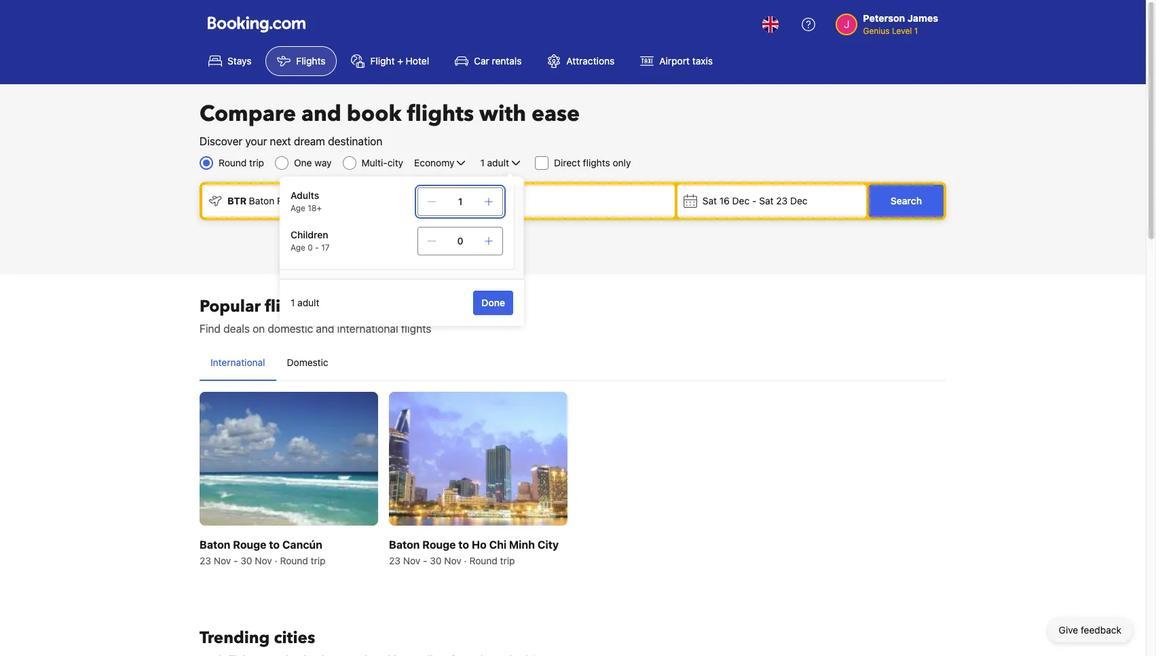 Task type: describe. For each thing, give the bounding box(es) containing it.
your
[[245, 135, 267, 147]]

round inside baton rouge to ho chi minh city 23 nov - 30 nov · round trip
[[470, 555, 498, 567]]

search
[[891, 195, 922, 206]]

with
[[479, 99, 526, 129]]

children age 0 - 17
[[291, 229, 330, 253]]

1 adult button
[[479, 155, 524, 171]]

18+
[[308, 203, 322, 213]]

domestic
[[287, 357, 328, 368]]

4 nov from the left
[[444, 555, 462, 567]]

peterson james genius level 1
[[863, 12, 939, 36]]

multi-
[[362, 157, 388, 168]]

23 inside popup button
[[776, 195, 788, 206]]

30 inside baton rouge to cancún 23 nov - 30 nov · round trip
[[241, 555, 252, 567]]

age for adults
[[291, 203, 306, 213]]

airport taxis
[[660, 55, 713, 67]]

flights up domestic
[[265, 295, 315, 318]]

stays link
[[197, 46, 263, 76]]

trending cities
[[200, 627, 315, 649]]

you
[[359, 295, 388, 318]]

- inside baton rouge to ho chi minh city 23 nov - 30 nov · round trip
[[423, 555, 427, 567]]

baton rouge to cancún 23 nov - 30 nov · round trip
[[200, 539, 326, 567]]

baton rouge to ho chi minh city 23 nov - 30 nov · round trip
[[389, 539, 559, 567]]

btr button
[[202, 185, 425, 217]]

stays
[[228, 55, 252, 67]]

cancún
[[282, 539, 322, 551]]

1 inside 1 adult "popup button"
[[480, 157, 485, 168]]

international
[[337, 323, 398, 335]]

flights inside compare and book flights with ease discover your next dream destination
[[407, 99, 474, 129]]

1 vertical spatial adult
[[298, 297, 320, 308]]

3 nov from the left
[[403, 555, 421, 567]]

trip inside baton rouge to ho chi minh city 23 nov - 30 nov · round trip
[[500, 555, 515, 567]]

flight
[[370, 55, 395, 67]]

one
[[294, 157, 312, 168]]

17
[[321, 242, 330, 253]]

city
[[388, 157, 403, 168]]

multi-city
[[362, 157, 403, 168]]

direct
[[554, 157, 581, 168]]

search button
[[869, 185, 944, 217]]

age for children
[[291, 242, 306, 253]]

car rentals
[[474, 55, 522, 67]]

compare and book flights with ease discover your next dream destination
[[200, 99, 580, 147]]

near
[[319, 295, 355, 318]]

flights
[[296, 55, 326, 67]]

cities
[[274, 627, 315, 649]]

give
[[1059, 624, 1079, 636]]

flight + hotel link
[[340, 46, 441, 76]]

way
[[315, 157, 332, 168]]

give feedback button
[[1048, 618, 1133, 642]]

airport taxis link
[[629, 46, 725, 76]]

- inside sat 16 dec - sat 23 dec popup button
[[752, 195, 757, 206]]

minh
[[509, 539, 535, 551]]

to for ho
[[459, 539, 469, 551]]

and inside the popular flights near you find deals on domestic and international flights
[[316, 323, 334, 335]]

attractions link
[[536, 46, 626, 76]]

economy
[[414, 157, 455, 168]]

find
[[200, 323, 221, 335]]

sat 16 dec - sat 23 dec
[[703, 195, 808, 206]]

feedback
[[1081, 624, 1122, 636]]

sat 16 dec - sat 23 dec button
[[678, 185, 867, 217]]

1 nov from the left
[[214, 555, 231, 567]]

city
[[538, 539, 559, 551]]

done
[[482, 297, 505, 308]]

on
[[253, 323, 265, 335]]

round inside baton rouge to cancún 23 nov - 30 nov · round trip
[[280, 555, 308, 567]]

discover
[[200, 135, 243, 147]]

book
[[347, 99, 402, 129]]

baton rouge to ho chi minh city image
[[389, 392, 568, 526]]

0 horizontal spatial trip
[[249, 157, 264, 168]]

adults
[[291, 189, 319, 201]]

rentals
[[492, 55, 522, 67]]

car rentals link
[[444, 46, 533, 76]]

done button
[[474, 291, 513, 315]]

1 inside peterson james genius level 1
[[915, 26, 918, 36]]

james
[[908, 12, 939, 24]]

btr
[[228, 195, 247, 206]]

rouge for ho
[[423, 539, 456, 551]]

give feedback
[[1059, 624, 1122, 636]]

next
[[270, 135, 291, 147]]

domestic button
[[276, 345, 339, 380]]

direct flights only
[[554, 157, 631, 168]]

international
[[211, 357, 265, 368]]

baton for baton rouge to ho chi minh city
[[389, 539, 420, 551]]



Task type: vqa. For each thing, say whether or not it's contained in the screenshot.
Angeles in the THE LOS ANGELES TO SAN JOSÉ DEL CABO NOV 16 - NOV 23 · ROUND TRIP
no



Task type: locate. For each thing, give the bounding box(es) containing it.
+
[[397, 55, 403, 67]]

2 age from the top
[[291, 242, 306, 253]]

30 inside baton rouge to ho chi minh city 23 nov - 30 nov · round trip
[[430, 555, 442, 567]]

2 nov from the left
[[255, 555, 272, 567]]

rouge for cancún
[[233, 539, 267, 551]]

genius
[[863, 26, 890, 36]]

0 horizontal spatial baton
[[200, 539, 231, 551]]

adult up domestic
[[298, 297, 320, 308]]

sat left 16
[[703, 195, 717, 206]]

dec
[[733, 195, 750, 206], [790, 195, 808, 206]]

30
[[241, 555, 252, 567], [430, 555, 442, 567]]

1 adult inside "popup button"
[[480, 157, 509, 168]]

1 · from the left
[[275, 555, 278, 567]]

-
[[752, 195, 757, 206], [315, 242, 319, 253], [234, 555, 238, 567], [423, 555, 427, 567]]

attractions
[[567, 55, 615, 67]]

international button
[[200, 345, 276, 380]]

rouge inside baton rouge to ho chi minh city 23 nov - 30 nov · round trip
[[423, 539, 456, 551]]

1 30 from the left
[[241, 555, 252, 567]]

age inside adults age 18+
[[291, 203, 306, 213]]

1 horizontal spatial to
[[459, 539, 469, 551]]

ease
[[532, 99, 580, 129]]

1 horizontal spatial 23
[[389, 555, 401, 567]]

to inside baton rouge to cancún 23 nov - 30 nov · round trip
[[269, 539, 280, 551]]

adult
[[487, 157, 509, 168], [298, 297, 320, 308]]

1 to from the left
[[269, 539, 280, 551]]

2 · from the left
[[464, 555, 467, 567]]

1
[[915, 26, 918, 36], [480, 157, 485, 168], [458, 196, 463, 207], [291, 297, 295, 308]]

0 horizontal spatial 30
[[241, 555, 252, 567]]

·
[[275, 555, 278, 567], [464, 555, 467, 567]]

2 horizontal spatial 23
[[776, 195, 788, 206]]

trip inside baton rouge to cancún 23 nov - 30 nov · round trip
[[311, 555, 326, 567]]

nov
[[214, 555, 231, 567], [255, 555, 272, 567], [403, 555, 421, 567], [444, 555, 462, 567]]

0 vertical spatial age
[[291, 203, 306, 213]]

to
[[269, 539, 280, 551], [459, 539, 469, 551]]

1 horizontal spatial 0
[[457, 235, 463, 247]]

0 horizontal spatial dec
[[733, 195, 750, 206]]

only
[[613, 157, 631, 168]]

trending
[[200, 627, 270, 649]]

tab list
[[200, 345, 947, 382]]

round down ho
[[470, 555, 498, 567]]

round trip
[[219, 157, 264, 168]]

and down near
[[316, 323, 334, 335]]

23
[[776, 195, 788, 206], [200, 555, 211, 567], [389, 555, 401, 567]]

peterson
[[863, 12, 905, 24]]

1 vertical spatial 1 adult
[[291, 297, 320, 308]]

1 horizontal spatial trip
[[311, 555, 326, 567]]

baton inside baton rouge to cancún 23 nov - 30 nov · round trip
[[200, 539, 231, 551]]

popular
[[200, 295, 261, 318]]

round down cancún
[[280, 555, 308, 567]]

1 horizontal spatial round
[[280, 555, 308, 567]]

0 horizontal spatial adult
[[298, 297, 320, 308]]

taxis
[[693, 55, 713, 67]]

23 inside baton rouge to cancún 23 nov - 30 nov · round trip
[[200, 555, 211, 567]]

to inside baton rouge to ho chi minh city 23 nov - 30 nov · round trip
[[459, 539, 469, 551]]

23 inside baton rouge to ho chi minh city 23 nov - 30 nov · round trip
[[389, 555, 401, 567]]

1 vertical spatial and
[[316, 323, 334, 335]]

adult down with
[[487, 157, 509, 168]]

compare
[[200, 99, 296, 129]]

0
[[457, 235, 463, 247], [308, 242, 313, 253]]

rouge
[[233, 539, 267, 551], [423, 539, 456, 551]]

1 rouge from the left
[[233, 539, 267, 551]]

rouge left ho
[[423, 539, 456, 551]]

round down discover in the top left of the page
[[219, 157, 247, 168]]

flights up economy
[[407, 99, 474, 129]]

0 vertical spatial and
[[302, 99, 342, 129]]

hotel
[[406, 55, 429, 67]]

0 horizontal spatial round
[[219, 157, 247, 168]]

children
[[291, 229, 328, 240]]

chi
[[489, 539, 507, 551]]

1 baton from the left
[[200, 539, 231, 551]]

level
[[892, 26, 912, 36]]

rouge inside baton rouge to cancún 23 nov - 30 nov · round trip
[[233, 539, 267, 551]]

0 vertical spatial adult
[[487, 157, 509, 168]]

flight + hotel
[[370, 55, 429, 67]]

1 horizontal spatial sat
[[759, 195, 774, 206]]

ho
[[472, 539, 487, 551]]

airport
[[660, 55, 690, 67]]

2 sat from the left
[[759, 195, 774, 206]]

1 horizontal spatial ·
[[464, 555, 467, 567]]

car
[[474, 55, 489, 67]]

age down children
[[291, 242, 306, 253]]

2 baton from the left
[[389, 539, 420, 551]]

0 horizontal spatial sat
[[703, 195, 717, 206]]

domestic
[[268, 323, 313, 335]]

1 adult up domestic
[[291, 297, 320, 308]]

to left ho
[[459, 539, 469, 551]]

age inside children age 0 - 17
[[291, 242, 306, 253]]

2 rouge from the left
[[423, 539, 456, 551]]

1 sat from the left
[[703, 195, 717, 206]]

- inside baton rouge to cancún 23 nov - 30 nov · round trip
[[234, 555, 238, 567]]

booking.com logo image
[[208, 16, 306, 32], [208, 16, 306, 32]]

- inside children age 0 - 17
[[315, 242, 319, 253]]

1 horizontal spatial baton
[[389, 539, 420, 551]]

2 horizontal spatial trip
[[500, 555, 515, 567]]

0 horizontal spatial to
[[269, 539, 280, 551]]

1 horizontal spatial rouge
[[423, 539, 456, 551]]

round
[[219, 157, 247, 168], [280, 555, 308, 567], [470, 555, 498, 567]]

1 vertical spatial age
[[291, 242, 306, 253]]

flights left only
[[583, 157, 610, 168]]

age
[[291, 203, 306, 213], [291, 242, 306, 253]]

baton inside baton rouge to ho chi minh city 23 nov - 30 nov · round trip
[[389, 539, 420, 551]]

tab list containing international
[[200, 345, 947, 382]]

2 30 from the left
[[430, 555, 442, 567]]

and up dream
[[302, 99, 342, 129]]

1 adult down with
[[480, 157, 509, 168]]

flights link
[[266, 46, 337, 76]]

sat
[[703, 195, 717, 206], [759, 195, 774, 206]]

flights
[[407, 99, 474, 129], [583, 157, 610, 168], [265, 295, 315, 318], [401, 323, 432, 335]]

trip down cancún
[[311, 555, 326, 567]]

16
[[720, 195, 730, 206]]

1 age from the top
[[291, 203, 306, 213]]

adult inside "popup button"
[[487, 157, 509, 168]]

one way
[[294, 157, 332, 168]]

2 to from the left
[[459, 539, 469, 551]]

baton rouge to cancún image
[[200, 392, 378, 526]]

and
[[302, 99, 342, 129], [316, 323, 334, 335]]

and inside compare and book flights with ease discover your next dream destination
[[302, 99, 342, 129]]

1 horizontal spatial 30
[[430, 555, 442, 567]]

to for cancún
[[269, 539, 280, 551]]

adults age 18+
[[291, 189, 322, 213]]

1 horizontal spatial 1 adult
[[480, 157, 509, 168]]

destination
[[328, 135, 383, 147]]

trip down the chi on the bottom left
[[500, 555, 515, 567]]

0 horizontal spatial ·
[[275, 555, 278, 567]]

baton for baton rouge to cancún
[[200, 539, 231, 551]]

deals
[[224, 323, 250, 335]]

1 adult
[[480, 157, 509, 168], [291, 297, 320, 308]]

2 horizontal spatial round
[[470, 555, 498, 567]]

0 inside children age 0 - 17
[[308, 242, 313, 253]]

flights right international
[[401, 323, 432, 335]]

to left cancún
[[269, 539, 280, 551]]

1 horizontal spatial adult
[[487, 157, 509, 168]]

· inside baton rouge to ho chi minh city 23 nov - 30 nov · round trip
[[464, 555, 467, 567]]

sat right 16
[[759, 195, 774, 206]]

popular flights near you find deals on domestic and international flights
[[200, 295, 432, 335]]

dream
[[294, 135, 325, 147]]

baton
[[200, 539, 231, 551], [389, 539, 420, 551]]

2 dec from the left
[[790, 195, 808, 206]]

0 vertical spatial 1 adult
[[480, 157, 509, 168]]

trip down "your"
[[249, 157, 264, 168]]

rouge left cancún
[[233, 539, 267, 551]]

age down adults
[[291, 203, 306, 213]]

· inside baton rouge to cancún 23 nov - 30 nov · round trip
[[275, 555, 278, 567]]

0 horizontal spatial 1 adult
[[291, 297, 320, 308]]

0 horizontal spatial rouge
[[233, 539, 267, 551]]

1 dec from the left
[[733, 195, 750, 206]]

0 horizontal spatial 0
[[308, 242, 313, 253]]

0 horizontal spatial 23
[[200, 555, 211, 567]]

1 horizontal spatial dec
[[790, 195, 808, 206]]



